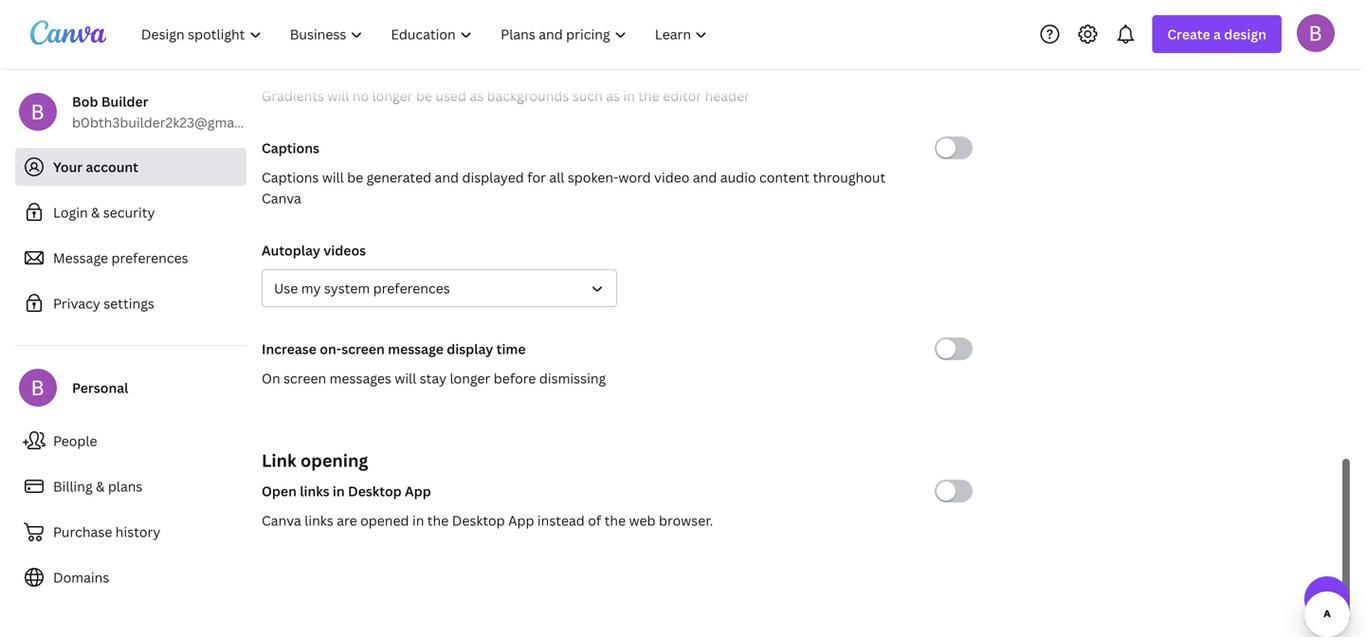 Task type: describe. For each thing, give the bounding box(es) containing it.
on-
[[320, 340, 342, 358]]

settings
[[104, 294, 154, 312]]

all
[[549, 168, 565, 186]]

create a design
[[1168, 25, 1267, 43]]

& for login
[[91, 203, 100, 221]]

editor
[[663, 87, 702, 105]]

& for billing
[[96, 477, 105, 495]]

domains link
[[15, 559, 247, 596]]

open links in desktop app
[[262, 482, 431, 500]]

for
[[527, 168, 546, 186]]

captions for captions
[[262, 139, 320, 157]]

audio
[[720, 168, 756, 186]]

login & security
[[53, 203, 155, 221]]

opened
[[360, 512, 409, 530]]

1 vertical spatial longer
[[450, 369, 491, 387]]

links for are
[[305, 512, 334, 530]]

system
[[324, 279, 370, 297]]

1 vertical spatial desktop
[[452, 512, 505, 530]]

stay
[[420, 369, 447, 387]]

browser.
[[659, 512, 713, 530]]

displayed
[[462, 168, 524, 186]]

increase on-screen message display time
[[262, 340, 526, 358]]

instead
[[538, 512, 585, 530]]

bob
[[72, 92, 98, 110]]

no
[[353, 87, 369, 105]]

people
[[53, 432, 97, 450]]

account
[[86, 158, 138, 176]]

video
[[654, 168, 690, 186]]

1 horizontal spatial the
[[605, 512, 626, 530]]

create a design button
[[1152, 15, 1282, 53]]

canva inside captions will be generated and displayed for all spoken-word video and audio content throughout canva
[[262, 189, 301, 207]]

your account link
[[15, 148, 247, 186]]

create
[[1168, 25, 1211, 43]]

link opening
[[262, 449, 368, 472]]

gradients
[[262, 87, 324, 105]]

privacy settings
[[53, 294, 154, 312]]

dismissing
[[539, 369, 606, 387]]

Use my system preferences button
[[262, 269, 617, 307]]

bob builder b0bth3builder2k23@gmail.com
[[72, 92, 273, 131]]

opening
[[301, 449, 368, 472]]

bob builder image
[[1297, 14, 1335, 52]]

captions for captions will be generated and displayed for all spoken-word video and audio content throughout canva
[[262, 168, 319, 186]]

security
[[103, 203, 155, 221]]

time
[[497, 340, 526, 358]]

throughout
[[813, 168, 886, 186]]

such
[[573, 87, 603, 105]]

link
[[262, 449, 297, 472]]

0 vertical spatial longer
[[372, 87, 413, 105]]

0 horizontal spatial in
[[333, 482, 345, 500]]

purchase history
[[53, 523, 161, 541]]

? button
[[1305, 577, 1350, 622]]

links for in
[[300, 482, 330, 500]]

2 vertical spatial in
[[412, 512, 424, 530]]

preferences inside 'button'
[[373, 279, 450, 297]]

will for be
[[322, 168, 344, 186]]

a
[[1214, 25, 1221, 43]]

display
[[447, 340, 493, 358]]

messages
[[330, 369, 392, 387]]

people link
[[15, 422, 247, 460]]

billing & plans link
[[15, 467, 247, 505]]

of
[[588, 512, 601, 530]]

autoplay videos
[[262, 241, 366, 259]]

0 vertical spatial in
[[623, 87, 635, 105]]

billing & plans
[[53, 477, 143, 495]]



Task type: locate. For each thing, give the bounding box(es) containing it.
1 canva from the top
[[262, 189, 301, 207]]

will inside captions will be generated and displayed for all spoken-word video and audio content throughout canva
[[322, 168, 344, 186]]

0 horizontal spatial the
[[427, 512, 449, 530]]

preferences down login & security link
[[111, 249, 188, 267]]

word
[[619, 168, 651, 186]]

0 horizontal spatial preferences
[[111, 249, 188, 267]]

b0bth3builder2k23@gmail.com
[[72, 113, 273, 131]]

will
[[328, 87, 349, 105], [322, 168, 344, 186], [395, 369, 417, 387]]

will left generated
[[322, 168, 344, 186]]

my
[[301, 279, 321, 297]]

personal
[[72, 379, 128, 397]]

open
[[262, 482, 297, 500]]

2 vertical spatial will
[[395, 369, 417, 387]]

login
[[53, 203, 88, 221]]

1 vertical spatial links
[[305, 512, 334, 530]]

0 horizontal spatial longer
[[372, 87, 413, 105]]

your
[[53, 158, 83, 176]]

links down link opening
[[300, 482, 330, 500]]

use
[[274, 279, 298, 297]]

captions will be generated and displayed for all spoken-word video and audio content throughout canva
[[262, 168, 886, 207]]

message preferences
[[53, 249, 188, 267]]

screen up messages
[[342, 340, 385, 358]]

will for no
[[328, 87, 349, 105]]

2 and from the left
[[693, 168, 717, 186]]

message
[[53, 249, 108, 267]]

?
[[1322, 586, 1333, 613]]

preferences
[[111, 249, 188, 267], [373, 279, 450, 297]]

the right 'of'
[[605, 512, 626, 530]]

be left used
[[416, 87, 432, 105]]

1 horizontal spatial desktop
[[452, 512, 505, 530]]

1 horizontal spatial be
[[416, 87, 432, 105]]

will left the no
[[328, 87, 349, 105]]

1 vertical spatial &
[[96, 477, 105, 495]]

1 vertical spatial preferences
[[373, 279, 450, 297]]

on screen messages will stay longer before dismissing
[[262, 369, 606, 387]]

desktop left the instead
[[452, 512, 505, 530]]

0 horizontal spatial be
[[347, 168, 363, 186]]

in right 'such'
[[623, 87, 635, 105]]

2 captions from the top
[[262, 168, 319, 186]]

canva links are opened in the desktop app instead of the web browser.
[[262, 512, 713, 530]]

1 horizontal spatial longer
[[450, 369, 491, 387]]

1 vertical spatial screen
[[284, 369, 326, 387]]

spoken-
[[568, 168, 619, 186]]

the left editor on the top
[[638, 87, 660, 105]]

login & security link
[[15, 193, 247, 231]]

billing
[[53, 477, 93, 495]]

header
[[705, 87, 750, 105]]

canva down open
[[262, 512, 301, 530]]

on
[[262, 369, 280, 387]]

0 horizontal spatial screen
[[284, 369, 326, 387]]

0 vertical spatial links
[[300, 482, 330, 500]]

use my system preferences
[[274, 279, 450, 297]]

in up are
[[333, 482, 345, 500]]

message
[[388, 340, 444, 358]]

0 vertical spatial screen
[[342, 340, 385, 358]]

gradients will no longer be used as backgrounds such as in the editor header
[[262, 87, 750, 105]]

before
[[494, 369, 536, 387]]

1 horizontal spatial preferences
[[373, 279, 450, 297]]

2 as from the left
[[606, 87, 620, 105]]

1 vertical spatial app
[[508, 512, 534, 530]]

app up "opened"
[[405, 482, 431, 500]]

top level navigation element
[[129, 15, 724, 53]]

in
[[623, 87, 635, 105], [333, 482, 345, 500], [412, 512, 424, 530]]

1 vertical spatial canva
[[262, 512, 301, 530]]

links
[[300, 482, 330, 500], [305, 512, 334, 530]]

0 vertical spatial app
[[405, 482, 431, 500]]

longer
[[372, 87, 413, 105], [450, 369, 491, 387]]

& right login
[[91, 203, 100, 221]]

increase
[[262, 340, 317, 358]]

1 horizontal spatial and
[[693, 168, 717, 186]]

purchase
[[53, 523, 112, 541]]

captions up autoplay
[[262, 168, 319, 186]]

0 horizontal spatial and
[[435, 168, 459, 186]]

the right "opened"
[[427, 512, 449, 530]]

2 horizontal spatial in
[[623, 87, 635, 105]]

1 as from the left
[[470, 87, 484, 105]]

1 vertical spatial will
[[322, 168, 344, 186]]

2 horizontal spatial the
[[638, 87, 660, 105]]

be
[[416, 87, 432, 105], [347, 168, 363, 186]]

captions
[[262, 139, 320, 157], [262, 168, 319, 186]]

0 vertical spatial canva
[[262, 189, 301, 207]]

design
[[1224, 25, 1267, 43]]

app
[[405, 482, 431, 500], [508, 512, 534, 530]]

0 horizontal spatial app
[[405, 482, 431, 500]]

& left plans
[[96, 477, 105, 495]]

domains
[[53, 568, 109, 587]]

be left generated
[[347, 168, 363, 186]]

captions inside captions will be generated and displayed for all spoken-word video and audio content throughout canva
[[262, 168, 319, 186]]

0 vertical spatial will
[[328, 87, 349, 105]]

1 horizontal spatial in
[[412, 512, 424, 530]]

0 horizontal spatial desktop
[[348, 482, 402, 500]]

&
[[91, 203, 100, 221], [96, 477, 105, 495]]

1 vertical spatial in
[[333, 482, 345, 500]]

used
[[436, 87, 467, 105]]

0 vertical spatial be
[[416, 87, 432, 105]]

0 vertical spatial captions
[[262, 139, 320, 157]]

content
[[760, 168, 810, 186]]

0 vertical spatial preferences
[[111, 249, 188, 267]]

captions down gradients
[[262, 139, 320, 157]]

longer down "display"
[[450, 369, 491, 387]]

canva up autoplay
[[262, 189, 301, 207]]

in right "opened"
[[412, 512, 424, 530]]

1 and from the left
[[435, 168, 459, 186]]

and
[[435, 168, 459, 186], [693, 168, 717, 186]]

as right used
[[470, 87, 484, 105]]

longer right the no
[[372, 87, 413, 105]]

backgrounds
[[487, 87, 569, 105]]

videos
[[324, 241, 366, 259]]

app left the instead
[[508, 512, 534, 530]]

plans
[[108, 477, 143, 495]]

1 horizontal spatial app
[[508, 512, 534, 530]]

the
[[638, 87, 660, 105], [427, 512, 449, 530], [605, 512, 626, 530]]

preferences up message
[[373, 279, 450, 297]]

1 horizontal spatial as
[[606, 87, 620, 105]]

2 canva from the top
[[262, 512, 301, 530]]

links left are
[[305, 512, 334, 530]]

as
[[470, 87, 484, 105], [606, 87, 620, 105]]

desktop up "opened"
[[348, 482, 402, 500]]

0 horizontal spatial as
[[470, 87, 484, 105]]

purchase history link
[[15, 513, 247, 551]]

privacy
[[53, 294, 100, 312]]

0 vertical spatial desktop
[[348, 482, 402, 500]]

1 captions from the top
[[262, 139, 320, 157]]

are
[[337, 512, 357, 530]]

and left displayed on the top of page
[[435, 168, 459, 186]]

1 horizontal spatial screen
[[342, 340, 385, 358]]

generated
[[367, 168, 432, 186]]

web
[[629, 512, 656, 530]]

0 vertical spatial &
[[91, 203, 100, 221]]

1 vertical spatial captions
[[262, 168, 319, 186]]

1 vertical spatial be
[[347, 168, 363, 186]]

autoplay
[[262, 241, 320, 259]]

and right the video
[[693, 168, 717, 186]]

be inside captions will be generated and displayed for all spoken-word video and audio content throughout canva
[[347, 168, 363, 186]]

message preferences link
[[15, 239, 247, 277]]

canva
[[262, 189, 301, 207], [262, 512, 301, 530]]

as right 'such'
[[606, 87, 620, 105]]

screen down "increase"
[[284, 369, 326, 387]]

screen
[[342, 340, 385, 358], [284, 369, 326, 387]]

your account
[[53, 158, 138, 176]]

desktop
[[348, 482, 402, 500], [452, 512, 505, 530]]

will left stay
[[395, 369, 417, 387]]

history
[[115, 523, 161, 541]]

privacy settings link
[[15, 284, 247, 322]]

builder
[[101, 92, 148, 110]]



Task type: vqa. For each thing, say whether or not it's contained in the screenshot.
THE OCTAGON button
no



